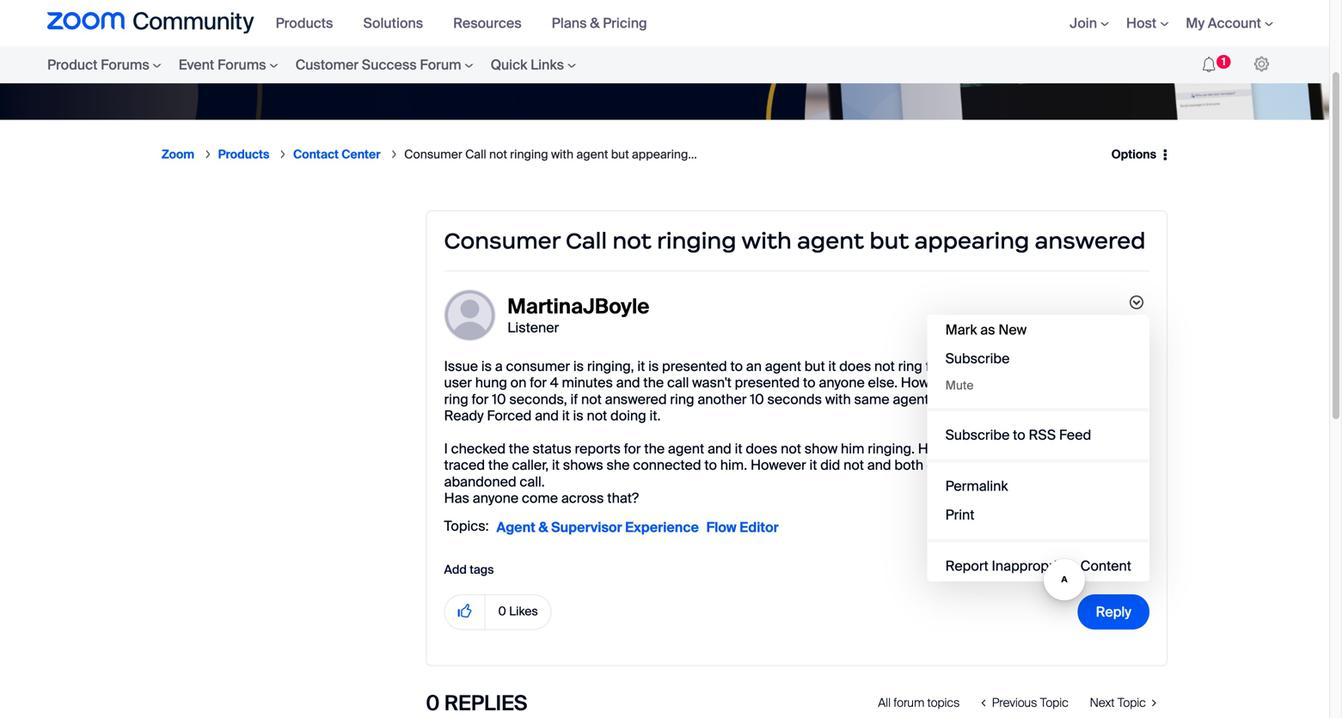 Task type: locate. For each thing, give the bounding box(es) containing it.
& inside topics: agent & supervisor experience flow editor
[[539, 519, 548, 537]]

does inside issue is a consumer is ringing, it is presented to an agent but it does not ring for him so he cannot answer it, the user hung on for 4 minutes and the call wasn't presented to anyone else. however we have it set that it should ring for 10 seconds, if not answered ring another 10 seconds with same agent and then it should put him on not ready forced and it is not doing it.
[[839, 358, 871, 376]]

ringing for appearing
[[657, 227, 737, 255]]

topic right the previous
[[1040, 696, 1069, 711]]

and
[[616, 374, 640, 392], [932, 391, 956, 409], [535, 407, 559, 425], [708, 440, 732, 458], [1096, 440, 1120, 458], [867, 457, 891, 475]]

dropdown menu items list
[[927, 315, 1150, 582]]

1 horizontal spatial an
[[1131, 457, 1147, 475]]

0 vertical spatial answered
[[1035, 227, 1146, 255]]

0 horizontal spatial checked
[[451, 440, 506, 458]]

4
[[550, 374, 559, 392]]

0 vertical spatial call
[[465, 147, 486, 163]]

0 vertical spatial products link
[[276, 14, 346, 32]]

it right the caller,
[[552, 457, 560, 475]]

consumer call not ringing with agent but appearing...
[[404, 147, 697, 163]]

1 horizontal spatial call
[[566, 227, 607, 255]]

products
[[276, 14, 333, 32], [218, 147, 270, 163]]

0 vertical spatial does
[[839, 358, 871, 376]]

ringing
[[510, 147, 548, 163], [657, 227, 737, 255]]

forums inside product forums link
[[101, 56, 149, 74]]

1 vertical spatial ringing
[[657, 227, 737, 255]]

the
[[1121, 358, 1141, 376], [643, 374, 664, 392], [509, 440, 529, 458], [644, 440, 665, 458], [1042, 440, 1062, 458], [488, 457, 509, 475]]

with for appearing...
[[551, 147, 574, 163]]

forced
[[487, 407, 532, 425]]

consumer up permalink
[[927, 457, 991, 475]]

call
[[465, 147, 486, 163], [566, 227, 607, 255]]

1 vertical spatial an
[[1131, 457, 1147, 475]]

as inside i checked the status reports for the agent and it does not show him ringing. however i checked the logs and traced the caller, it shows she connected to him. however it did not and both consumer calls were classed as an abandoned call. has anyone come across that?
[[1113, 457, 1128, 475]]

products link right zoom link
[[218, 147, 270, 163]]

list containing topics:
[[444, 516, 1150, 540]]

0 vertical spatial consumer
[[506, 358, 570, 376]]

2 topic from the left
[[1118, 696, 1146, 711]]

0 horizontal spatial anyone
[[473, 490, 519, 508]]

ringing inside 'list'
[[510, 147, 548, 163]]

he
[[991, 358, 1007, 376]]

subscribe for subscribe
[[946, 350, 1010, 368]]

1 horizontal spatial checked
[[984, 440, 1039, 458]]

2 forums from the left
[[218, 56, 266, 74]]

am
[[1131, 313, 1150, 329]]

0 vertical spatial subscribe
[[946, 350, 1010, 368]]

but for appearing
[[870, 227, 909, 255]]

menu bar
[[267, 0, 669, 46], [1044, 0, 1282, 46], [13, 46, 619, 83]]

does up same
[[839, 358, 871, 376]]

abandoned
[[444, 473, 516, 491]]

come
[[522, 490, 558, 508]]

ready
[[444, 407, 484, 425]]

1 vertical spatial consumer
[[444, 227, 560, 255]]

products for topmost products link
[[276, 14, 333, 32]]

0 horizontal spatial but
[[611, 147, 629, 163]]

listener
[[508, 319, 559, 337]]

1 horizontal spatial does
[[839, 358, 871, 376]]

list item
[[928, 373, 1149, 399]]

ring right it. on the left bottom
[[670, 391, 694, 409]]

0 horizontal spatial topic
[[1040, 696, 1069, 711]]

1 vertical spatial products link
[[218, 147, 270, 163]]

1 horizontal spatial 0
[[498, 604, 506, 620]]

an right 'wasn't'
[[746, 358, 762, 376]]

1 vertical spatial &
[[539, 519, 548, 537]]

should down the cannot
[[1002, 391, 1045, 409]]

an right "classed"
[[1131, 457, 1147, 475]]

i left calls
[[977, 440, 981, 458]]

10 down a
[[492, 391, 506, 409]]

1 horizontal spatial i
[[977, 440, 981, 458]]

with inside 'list'
[[551, 147, 574, 163]]

0 horizontal spatial &
[[539, 519, 548, 537]]

him right did
[[841, 440, 865, 458]]

plans & pricing
[[552, 14, 647, 32]]

but inside 'list'
[[611, 147, 629, 163]]

issue is a consumer is ringing, it is presented to an agent but it does not ring for him so he cannot answer it, the user hung on for 4 minutes and the call wasn't presented to anyone else. however we have it set that it should ring for 10 seconds, if not answered ring another 10 seconds with same agent and then it should put him on not ready forced and it is not doing it.
[[444, 358, 1141, 425]]

1 horizontal spatial products
[[276, 14, 333, 32]]

forums
[[101, 56, 149, 74], [218, 56, 266, 74]]

1 forums from the left
[[101, 56, 149, 74]]

1 vertical spatial but
[[870, 227, 909, 255]]

1 topic from the left
[[1040, 696, 1069, 711]]

0 horizontal spatial him
[[841, 440, 865, 458]]

consumer inside issue is a consumer is ringing, it is presented to an agent but it does not ring for him so he cannot answer it, the user hung on for 4 minutes and the call wasn't presented to anyone else. however we have it set that it should ring for 10 seconds, if not answered ring another 10 seconds with same agent and then it should put him on not ready forced and it is not doing it.
[[506, 358, 570, 376]]

0 vertical spatial products
[[276, 14, 333, 32]]

1 horizontal spatial but
[[805, 358, 825, 376]]

answered down ringing, on the left of the page
[[605, 391, 667, 409]]

products link
[[276, 14, 346, 32], [218, 147, 270, 163]]

topic for next topic
[[1118, 696, 1146, 711]]

rss
[[1029, 427, 1056, 445]]

0 replies
[[426, 691, 527, 717]]

subscribe down the then
[[946, 427, 1010, 445]]

forums for product forums
[[101, 56, 149, 74]]

0 vertical spatial him
[[946, 358, 970, 376]]

seconds
[[767, 391, 822, 409]]

1 vertical spatial anyone
[[473, 490, 519, 508]]

1 subscribe from the top
[[946, 350, 1010, 368]]

0 horizontal spatial 0
[[426, 691, 440, 717]]

subscribe up the we
[[946, 350, 1010, 368]]

appearing...
[[632, 147, 697, 163]]

1 horizontal spatial topic
[[1118, 696, 1146, 711]]

menu bar containing join
[[1044, 0, 1282, 46]]

1 checked from the left
[[451, 440, 506, 458]]

0 horizontal spatial 10
[[492, 391, 506, 409]]

1 vertical spatial list
[[444, 516, 1150, 540]]

contact center
[[293, 147, 381, 163]]

0 vertical spatial &
[[590, 14, 600, 32]]

products up customer
[[276, 14, 333, 32]]

call for consumer call not ringing with agent but appearing answered
[[566, 227, 607, 255]]

on left not
[[1099, 391, 1115, 409]]

it left set
[[1014, 374, 1022, 392]]

zoom
[[162, 147, 194, 163]]

agent & supervisor experience link
[[496, 516, 699, 540]]

2 vertical spatial him
[[841, 440, 865, 458]]

consumer right center
[[404, 147, 462, 163]]

anyone up agent
[[473, 490, 519, 508]]

ring right else. at the bottom
[[898, 358, 923, 376]]

and up doing
[[616, 374, 640, 392]]

however left the we
[[901, 374, 957, 392]]

0 vertical spatial consumer
[[404, 147, 462, 163]]

0 horizontal spatial should
[[1002, 391, 1045, 409]]

forums right event
[[218, 56, 266, 74]]

0 horizontal spatial does
[[746, 440, 778, 458]]

12-
[[1072, 313, 1088, 329]]

0 horizontal spatial answered
[[605, 391, 667, 409]]

1 horizontal spatial &
[[590, 14, 600, 32]]

0 horizontal spatial as
[[980, 321, 995, 339]]

products right zoom link
[[218, 147, 270, 163]]

0 horizontal spatial ringing
[[510, 147, 548, 163]]

1 horizontal spatial products link
[[276, 14, 346, 32]]

1 vertical spatial as
[[1113, 457, 1128, 475]]

presented up another
[[662, 358, 727, 376]]

consumer for consumer call not ringing with agent but appearing answered
[[444, 227, 560, 255]]

him right put on the bottom
[[1072, 391, 1096, 409]]

links
[[531, 56, 564, 74]]

minutes
[[562, 374, 613, 392]]

doing
[[611, 407, 646, 425]]

& right agent
[[539, 519, 548, 537]]

contact
[[293, 147, 339, 163]]

1 horizontal spatial answered
[[1035, 227, 1146, 255]]

topic right next
[[1118, 696, 1146, 711]]

forum
[[420, 56, 461, 74]]

as
[[980, 321, 995, 339], [1113, 457, 1128, 475]]

subscribe for subscribe to rss feed
[[946, 427, 1010, 445]]

but left 'appearing'
[[870, 227, 909, 255]]

does inside i checked the status reports for the agent and it does not show him ringing. however i checked the logs and traced the caller, it shows she connected to him. however it did not and both consumer calls were classed as an abandoned call. has anyone come across that?
[[746, 440, 778, 458]]

across
[[561, 490, 604, 508]]

0 vertical spatial but
[[611, 147, 629, 163]]

0 left replies
[[426, 691, 440, 717]]

1 vertical spatial 0
[[426, 691, 440, 717]]

0 vertical spatial with
[[551, 147, 574, 163]]

1 vertical spatial subscribe
[[946, 427, 1010, 445]]

0 vertical spatial anyone
[[819, 374, 865, 392]]

consumer up martinajboyle image
[[444, 227, 560, 255]]

1 vertical spatial answered
[[605, 391, 667, 409]]

2 vertical spatial but
[[805, 358, 825, 376]]

‎2023-
[[1038, 313, 1072, 329]]

report inappropriate content link
[[928, 552, 1149, 581]]

consumer inside i checked the status reports for the agent and it does not show him ringing. however i checked the logs and traced the caller, it shows she connected to him. however it did not and both consumer calls were classed as an abandoned call. has anyone come across that?
[[927, 457, 991, 475]]

anyone inside i checked the status reports for the agent and it does not show him ringing. however i checked the logs and traced the caller, it shows she connected to him. however it did not and both consumer calls were classed as an abandoned call. has anyone come across that?
[[473, 490, 519, 508]]

list
[[162, 133, 1100, 176], [444, 516, 1150, 540]]

products inside 'list'
[[218, 147, 270, 163]]

2 horizontal spatial with
[[825, 391, 851, 409]]

however up permalink
[[918, 440, 974, 458]]

0 vertical spatial as
[[980, 321, 995, 339]]

1 horizontal spatial 10
[[750, 391, 764, 409]]

and left the we
[[932, 391, 956, 409]]

2 horizontal spatial but
[[870, 227, 909, 255]]

presented
[[662, 358, 727, 376], [735, 374, 800, 392]]

& right the plans
[[590, 14, 600, 32]]

it down another
[[735, 440, 743, 458]]

all forum topics
[[878, 696, 960, 711]]

all forum topics link
[[867, 687, 971, 719]]

0 horizontal spatial products
[[218, 147, 270, 163]]

a
[[495, 358, 503, 376]]

with for appearing
[[742, 227, 792, 255]]

it
[[637, 358, 645, 376], [829, 358, 836, 376], [1014, 374, 1022, 392], [1076, 374, 1084, 392], [991, 391, 999, 409], [562, 407, 570, 425], [735, 440, 743, 458], [552, 457, 560, 475], [810, 457, 817, 475]]

and left both
[[867, 457, 891, 475]]

else.
[[868, 374, 898, 392]]

1 horizontal spatial him
[[946, 358, 970, 376]]

replies
[[444, 691, 527, 717]]

1 horizontal spatial anyone
[[819, 374, 865, 392]]

content
[[1081, 558, 1132, 576]]

topic
[[1040, 696, 1069, 711], [1118, 696, 1146, 711]]

with inside issue is a consumer is ringing, it is presented to an agent but it does not ring for him so he cannot answer it, the user hung on for 4 minutes and the call wasn't presented to anyone else. however we have it set that it should ring for 10 seconds, if not answered ring another 10 seconds with same agent and then it should put him on not ready forced and it is not doing it.
[[825, 391, 851, 409]]

1 horizontal spatial ringing
[[657, 227, 737, 255]]

calls
[[994, 457, 1023, 475]]

0 horizontal spatial presented
[[662, 358, 727, 376]]

has
[[444, 490, 469, 508]]

call for consumer call not ringing with agent but appearing...
[[465, 147, 486, 163]]

1 vertical spatial with
[[742, 227, 792, 255]]

0 vertical spatial list
[[162, 133, 1100, 176]]

1 vertical spatial consumer
[[927, 457, 991, 475]]

next
[[1090, 696, 1115, 711]]

0 horizontal spatial call
[[465, 147, 486, 163]]

new
[[999, 321, 1027, 339]]

consumer up seconds, at the bottom of the page
[[506, 358, 570, 376]]

1 horizontal spatial as
[[1113, 457, 1128, 475]]

another
[[698, 391, 747, 409]]

does left show
[[746, 440, 778, 458]]

to left him.
[[705, 457, 717, 475]]

and left if on the left bottom
[[535, 407, 559, 425]]

ring
[[898, 358, 923, 376], [444, 391, 468, 409], [670, 391, 694, 409]]

but up seconds
[[805, 358, 825, 376]]

‎2023-12-13 11:59 am
[[1038, 313, 1150, 329]]

connected
[[633, 457, 701, 475]]

on right a
[[510, 374, 527, 392]]

experience
[[625, 519, 699, 537]]

permalink
[[946, 478, 1008, 496]]

2 horizontal spatial him
[[1072, 391, 1096, 409]]

1 vertical spatial does
[[746, 440, 778, 458]]

anyone left else. at the bottom
[[819, 374, 865, 392]]

1 horizontal spatial should
[[1087, 374, 1130, 392]]

for inside i checked the status reports for the agent and it does not show him ringing. however i checked the logs and traced the caller, it shows she connected to him. however it did not and both consumer calls were classed as an abandoned call. has anyone come across that?
[[624, 440, 641, 458]]

as right "classed"
[[1113, 457, 1128, 475]]

ring down issue
[[444, 391, 468, 409]]

him left so
[[946, 358, 970, 376]]

forums down community.title image
[[101, 56, 149, 74]]

forums inside event forums link
[[218, 56, 266, 74]]

it right that on the bottom
[[1076, 374, 1084, 392]]

0 vertical spatial ringing
[[510, 147, 548, 163]]

0 horizontal spatial forums
[[101, 56, 149, 74]]

0 horizontal spatial with
[[551, 147, 574, 163]]

as inside 'dropdown menu items' list
[[980, 321, 995, 339]]

1 horizontal spatial forums
[[218, 56, 266, 74]]

customer success forum
[[295, 56, 461, 74]]

but left appearing...
[[611, 147, 629, 163]]

0 horizontal spatial i
[[444, 440, 448, 458]]

account
[[1208, 14, 1261, 32]]

i down ready
[[444, 440, 448, 458]]

1 vertical spatial products
[[218, 147, 270, 163]]

with
[[551, 147, 574, 163], [742, 227, 792, 255], [825, 391, 851, 409]]

10 right another
[[750, 391, 764, 409]]

as left new
[[980, 321, 995, 339]]

0 vertical spatial an
[[746, 358, 762, 376]]

to left rss
[[1013, 427, 1026, 445]]

then
[[960, 391, 988, 409]]

2 vertical spatial with
[[825, 391, 851, 409]]

subscribe
[[946, 350, 1010, 368], [946, 427, 1010, 445]]

to inside 'dropdown menu items' list
[[1013, 427, 1026, 445]]

answered up 13
[[1035, 227, 1146, 255]]

classed
[[1060, 457, 1110, 475]]

0 horizontal spatial ring
[[444, 391, 468, 409]]

anyone
[[819, 374, 865, 392], [473, 490, 519, 508]]

is
[[481, 358, 492, 376], [573, 358, 584, 376], [648, 358, 659, 376], [573, 407, 584, 425]]

0 vertical spatial 0
[[498, 604, 506, 620]]

previous topic link
[[970, 687, 1080, 719]]

to
[[730, 358, 743, 376], [803, 374, 816, 392], [1013, 427, 1026, 445], [705, 457, 717, 475]]

1 horizontal spatial with
[[742, 227, 792, 255]]

checked
[[451, 440, 506, 458], [984, 440, 1039, 458]]

have
[[981, 374, 1011, 392]]

2 subscribe from the top
[[946, 427, 1010, 445]]

0 left likes
[[498, 604, 506, 620]]

add tags
[[444, 562, 494, 578]]

1 horizontal spatial consumer
[[927, 457, 991, 475]]

1 vertical spatial call
[[566, 227, 607, 255]]

1 i from the left
[[444, 440, 448, 458]]

products link up customer
[[276, 14, 346, 32]]

0 horizontal spatial consumer
[[506, 358, 570, 376]]

traced
[[444, 457, 485, 475]]

&
[[590, 14, 600, 32], [539, 519, 548, 537]]

0
[[498, 604, 506, 620], [426, 691, 440, 717]]

forums for event forums
[[218, 56, 266, 74]]

0 horizontal spatial an
[[746, 358, 762, 376]]

but for appearing...
[[611, 147, 629, 163]]

should right that on the bottom
[[1087, 374, 1130, 392]]

products for the left products link
[[218, 147, 270, 163]]

presented right 'wasn't'
[[735, 374, 800, 392]]

all
[[878, 696, 891, 711]]

editor
[[740, 519, 779, 537]]



Task type: describe. For each thing, give the bounding box(es) containing it.
menu bar containing products
[[267, 0, 669, 46]]

0 horizontal spatial products link
[[218, 147, 270, 163]]

likes
[[509, 604, 538, 620]]

it left else. at the bottom
[[829, 358, 836, 376]]

set
[[1025, 374, 1045, 392]]

answered inside issue is a consumer is ringing, it is presented to an agent but it does not ring for him so he cannot answer it, the user hung on for 4 minutes and the call wasn't presented to anyone else. however we have it set that it should ring for 10 seconds, if not answered ring another 10 seconds with same agent and then it should put him on not ready forced and it is not doing it.
[[605, 391, 667, 409]]

community.title image
[[47, 12, 254, 34]]

solutions
[[363, 14, 423, 32]]

caller,
[[512, 457, 549, 475]]

topics:
[[444, 518, 489, 536]]

status
[[533, 440, 572, 458]]

solutions link
[[363, 14, 436, 32]]

show
[[805, 440, 838, 458]]

anyone inside issue is a consumer is ringing, it is presented to an agent but it does not ring for him so he cannot answer it, the user hung on for 4 minutes and the call wasn't presented to anyone else. however we have it set that it should ring for 10 seconds, if not answered ring another 10 seconds with same agent and then it should put him on not ready forced and it is not doing it.
[[819, 374, 865, 392]]

call.
[[520, 473, 545, 491]]

2 checked from the left
[[984, 440, 1039, 458]]

menu bar containing product forums
[[13, 46, 619, 83]]

martinajboyle listener
[[508, 294, 650, 337]]

seconds,
[[509, 391, 567, 409]]

agent
[[496, 519, 536, 537]]

0 horizontal spatial on
[[510, 374, 527, 392]]

to left same
[[803, 374, 816, 392]]

it right ringing, on the left of the page
[[637, 358, 645, 376]]

ringing for appearing...
[[510, 147, 548, 163]]

11:59
[[1102, 313, 1128, 329]]

list containing zoom
[[162, 133, 1100, 176]]

event forums
[[179, 56, 266, 74]]

terryturtle85 image
[[1255, 56, 1269, 72]]

martinajboyle image
[[444, 290, 496, 341]]

tags
[[470, 562, 494, 578]]

but inside issue is a consumer is ringing, it is presented to an agent but it does not ring for him so he cannot answer it, the user hung on for 4 minutes and the call wasn't presented to anyone else. however we have it set that it should ring for 10 seconds, if not answered ring another 10 seconds with same agent and then it should put him on not ready forced and it is not doing it.
[[805, 358, 825, 376]]

feed
[[1059, 427, 1091, 445]]

product forums link
[[47, 46, 170, 83]]

list item inside 'dropdown menu items' list
[[928, 373, 1149, 399]]

is left call
[[648, 358, 659, 376]]

& inside menu bar
[[590, 14, 600, 32]]

it left if on the left bottom
[[562, 407, 570, 425]]

topic for previous topic
[[1040, 696, 1069, 711]]

my account link
[[1186, 14, 1273, 32]]

subscribe to rss feed
[[946, 427, 1091, 445]]

permalink link
[[928, 473, 1149, 501]]

join
[[1070, 14, 1097, 32]]

event
[[179, 56, 214, 74]]

my
[[1186, 14, 1205, 32]]

add
[[444, 562, 467, 578]]

that?
[[607, 490, 639, 508]]

it.
[[650, 407, 661, 425]]

plans
[[552, 14, 587, 32]]

to up another
[[730, 358, 743, 376]]

product forums
[[47, 56, 149, 74]]

1 10 from the left
[[492, 391, 506, 409]]

2 10 from the left
[[750, 391, 764, 409]]

1 horizontal spatial ring
[[670, 391, 694, 409]]

subscribe to rss feed link
[[928, 422, 1149, 450]]

answer
[[1058, 358, 1103, 376]]

were
[[1026, 457, 1057, 475]]

cannot
[[1011, 358, 1054, 376]]

not
[[1118, 391, 1141, 409]]

options
[[1112, 146, 1157, 162]]

appearing
[[915, 227, 1030, 255]]

topics
[[927, 696, 960, 711]]

subscribe link
[[928, 345, 1149, 373]]

however right him.
[[751, 457, 806, 475]]

agent inside i checked the status reports for the agent and it does not show him ringing. however i checked the logs and traced the caller, it shows she connected to him. however it did not and both consumer calls were classed as an abandoned call. has anyone come across that?
[[668, 440, 704, 458]]

next topic
[[1090, 696, 1146, 711]]

is down minutes
[[573, 407, 584, 425]]

Search text field
[[363, 10, 967, 51]]

however inside issue is a consumer is ringing, it is presented to an agent but it does not ring for him so he cannot answer it, the user hung on for 4 minutes and the call wasn't presented to anyone else. however we have it set that it should ring for 10 seconds, if not answered ring another 10 seconds with same agent and then it should put him on not ready forced and it is not doing it.
[[901, 374, 957, 392]]

logs
[[1066, 440, 1093, 458]]

quick links
[[491, 56, 564, 74]]

topics: agent & supervisor experience flow editor
[[444, 518, 779, 537]]

is right '4'
[[573, 358, 584, 376]]

is left a
[[481, 358, 492, 376]]

report
[[946, 558, 989, 576]]

put
[[1048, 391, 1069, 409]]

1 horizontal spatial on
[[1099, 391, 1115, 409]]

and right logs
[[1096, 440, 1120, 458]]

supervisor
[[551, 519, 622, 537]]

2 i from the left
[[977, 440, 981, 458]]

success
[[362, 56, 417, 74]]

we
[[960, 374, 978, 392]]

that
[[1048, 374, 1073, 392]]

plans & pricing link
[[552, 14, 660, 32]]

him.
[[720, 457, 747, 475]]

print link
[[928, 501, 1149, 530]]

not inside 'list'
[[489, 147, 507, 163]]

next topic link
[[1079, 687, 1168, 719]]

martinajboyle
[[508, 294, 650, 320]]

an inside issue is a consumer is ringing, it is presented to an agent but it does not ring for him so he cannot answer it, the user hung on for 4 minutes and the call wasn't presented to anyone else. however we have it set that it should ring for 10 seconds, if not answered ring another 10 seconds with same agent and then it should put him on not ready forced and it is not doing it.
[[746, 358, 762, 376]]

join link
[[1070, 14, 1109, 32]]

both
[[895, 457, 924, 475]]

mark as new
[[946, 321, 1027, 339]]

and down another
[[708, 440, 732, 458]]

flow editor link
[[707, 516, 779, 540]]

1 horizontal spatial presented
[[735, 374, 800, 392]]

call
[[667, 374, 689, 392]]

inappropriate
[[992, 558, 1077, 576]]

it left did
[[810, 457, 817, 475]]

him inside i checked the status reports for the agent and it does not show him ringing. however i checked the logs and traced the caller, it shows she connected to him. however it did not and both consumer calls were classed as an abandoned call. has anyone come across that?
[[841, 440, 865, 458]]

issue
[[444, 358, 478, 376]]

2 horizontal spatial ring
[[898, 358, 923, 376]]

to inside i checked the status reports for the agent and it does not show him ringing. however i checked the logs and traced the caller, it shows she connected to him. however it did not and both consumer calls were classed as an abandoned call. has anyone come across that?
[[705, 457, 717, 475]]

zoom link
[[162, 147, 194, 163]]

host link
[[1126, 14, 1169, 32]]

add tags button
[[444, 562, 494, 578]]

an inside i checked the status reports for the agent and it does not show him ringing. however i checked the logs and traced the caller, it shows she connected to him. however it did not and both consumer calls were classed as an abandoned call. has anyone come across that?
[[1131, 457, 1147, 475]]

previous
[[992, 696, 1037, 711]]

resources
[[453, 14, 522, 32]]

1 vertical spatial him
[[1072, 391, 1096, 409]]

contact center link
[[293, 147, 381, 163]]

product
[[47, 56, 98, 74]]

shows
[[563, 457, 603, 475]]

mark as new link
[[928, 316, 1149, 345]]

did
[[821, 457, 840, 475]]

if
[[570, 391, 578, 409]]

hung
[[475, 374, 507, 392]]

options button
[[1100, 137, 1168, 172]]

0 for 0 likes
[[498, 604, 506, 620]]

consumer for consumer call not ringing with agent but appearing...
[[404, 147, 462, 163]]

reports
[[575, 440, 621, 458]]

0 likes
[[498, 604, 538, 620]]

it right the then
[[991, 391, 999, 409]]

0 for 0 replies
[[426, 691, 440, 717]]



Task type: vqa. For each thing, say whether or not it's contained in the screenshot.
Report
yes



